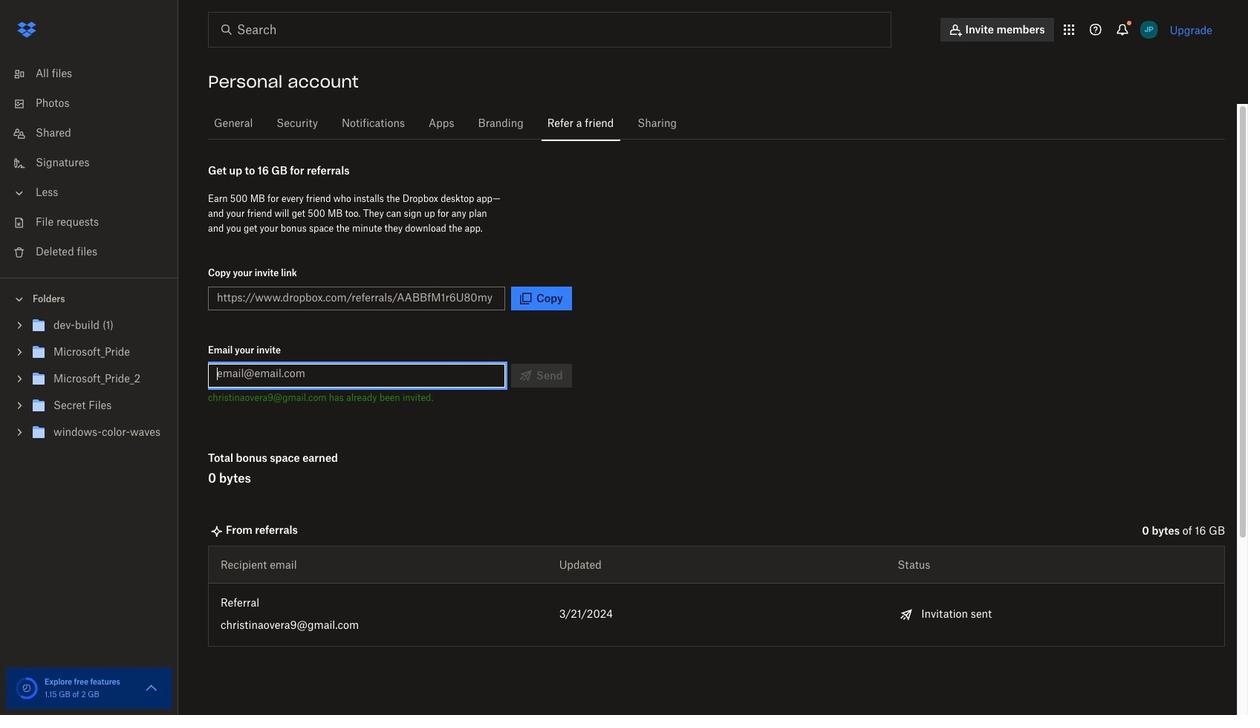 Task type: describe. For each thing, give the bounding box(es) containing it.
email@email.com text field
[[217, 366, 497, 382]]

quota usage progress bar
[[15, 677, 39, 701]]



Task type: vqa. For each thing, say whether or not it's contained in the screenshot.
Quota usage progress bar
yes



Task type: locate. For each thing, give the bounding box(es) containing it.
Search text field
[[237, 21, 861, 39]]

list
[[0, 51, 178, 278]]

dropbox image
[[12, 15, 42, 45]]

group
[[0, 310, 178, 458]]

tab list
[[208, 104, 1226, 142]]

less image
[[12, 186, 27, 201]]

None text field
[[217, 290, 493, 306]]



